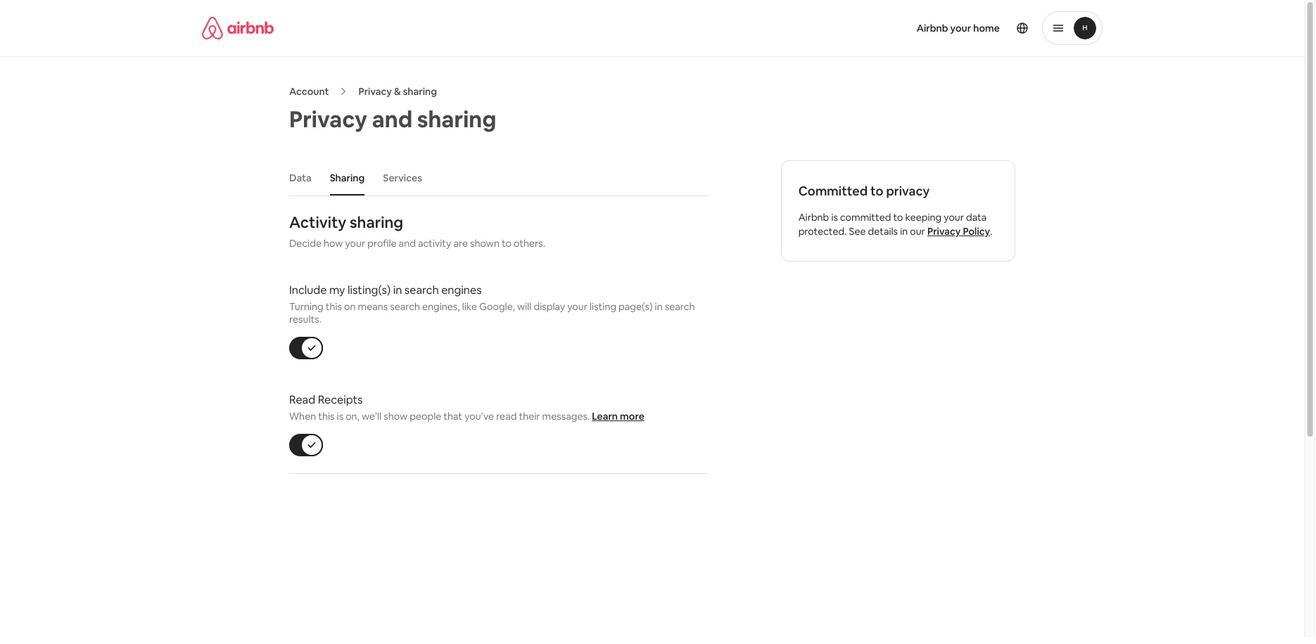 Task type: vqa. For each thing, say whether or not it's contained in the screenshot.
the right the is
yes



Task type: describe. For each thing, give the bounding box(es) containing it.
2 vertical spatial privacy
[[927, 225, 961, 238]]

sharing inside 'activity sharing decide how your profile and activity are shown to others.'
[[350, 212, 403, 232]]

to inside 'activity sharing decide how your profile and activity are shown to others.'
[[502, 237, 511, 250]]

google,
[[479, 300, 515, 313]]

home
[[973, 22, 1000, 34]]

data button
[[282, 165, 319, 191]]

sharing for privacy & sharing
[[403, 85, 437, 98]]

sharing
[[330, 172, 365, 184]]

in inside the airbnb is committed to keeping your data protected. see details in our
[[900, 225, 908, 238]]

search right means
[[390, 300, 420, 313]]

privacy policy .
[[927, 225, 992, 238]]

account link
[[289, 85, 329, 98]]

will
[[517, 300, 531, 313]]

my
[[329, 283, 345, 298]]

airbnb for airbnb is committed to keeping your data protected. see details in our
[[798, 211, 829, 224]]

committed
[[798, 183, 868, 199]]

this inside include my listing(s) in search engines turning this on means search engines, like google, will display your listing page(s) in search results.
[[326, 300, 342, 313]]

details
[[868, 225, 898, 238]]

you've
[[464, 410, 494, 423]]

listing
[[590, 300, 616, 313]]

your inside profile "element"
[[950, 22, 971, 34]]

that
[[443, 410, 462, 423]]

is inside the airbnb is committed to keeping your data protected. see details in our
[[831, 211, 838, 224]]

1 horizontal spatial to
[[870, 183, 883, 199]]

your inside include my listing(s) in search engines turning this on means search engines, like google, will display your listing page(s) in search results.
[[567, 300, 587, 313]]

means
[[358, 300, 388, 313]]

our
[[910, 225, 925, 238]]

how
[[324, 237, 343, 250]]

show
[[384, 410, 407, 423]]

is inside read receipts when this is on, we'll show people that you've read their messages. learn more
[[337, 410, 343, 423]]

more
[[620, 410, 644, 423]]

committed to privacy
[[798, 183, 930, 199]]

this inside read receipts when this is on, we'll show people that you've read their messages. learn more
[[318, 410, 335, 423]]

decide
[[289, 237, 321, 250]]

read
[[289, 393, 315, 407]]

include
[[289, 283, 327, 298]]

learn
[[592, 410, 618, 423]]

search up engines,
[[404, 283, 439, 298]]

on,
[[346, 410, 359, 423]]

we'll
[[362, 410, 381, 423]]

shown
[[470, 237, 500, 250]]

messages.
[[542, 410, 590, 423]]

.
[[990, 225, 992, 238]]

services button
[[376, 165, 429, 191]]

read receipts when this is on, we'll show people that you've read their messages. learn more
[[289, 393, 644, 423]]

activity
[[418, 237, 451, 250]]

airbnb your home link
[[908, 13, 1008, 43]]

their
[[519, 410, 540, 423]]



Task type: locate. For each thing, give the bounding box(es) containing it.
0 horizontal spatial to
[[502, 237, 511, 250]]

in left our
[[900, 225, 908, 238]]

engines,
[[422, 300, 460, 313]]

1 horizontal spatial is
[[831, 211, 838, 224]]

display
[[534, 300, 565, 313]]

privacy
[[358, 85, 392, 98], [289, 105, 367, 134], [927, 225, 961, 238]]

services
[[383, 172, 422, 184]]

receipts
[[318, 393, 363, 407]]

sharing up profile
[[350, 212, 403, 232]]

keeping
[[905, 211, 942, 224]]

privacy and sharing
[[289, 105, 496, 134]]

in
[[900, 225, 908, 238], [393, 283, 402, 298], [655, 300, 663, 313]]

airbnb inside the airbnb is committed to keeping your data protected. see details in our
[[798, 211, 829, 224]]

your
[[950, 22, 971, 34], [944, 211, 964, 224], [345, 237, 365, 250], [567, 300, 587, 313]]

airbnb
[[917, 22, 948, 34], [798, 211, 829, 224]]

your left home
[[950, 22, 971, 34]]

data
[[966, 211, 987, 224]]

and right profile
[[399, 237, 416, 250]]

0 vertical spatial privacy
[[358, 85, 392, 98]]

2 vertical spatial sharing
[[350, 212, 403, 232]]

is left on,
[[337, 410, 343, 423]]

in right listing(s)
[[393, 283, 402, 298]]

0 vertical spatial is
[[831, 211, 838, 224]]

search right page(s)
[[665, 300, 695, 313]]

sharing right &
[[403, 85, 437, 98]]

privacy policy link
[[927, 225, 990, 238]]

0 vertical spatial in
[[900, 225, 908, 238]]

airbnb inside profile "element"
[[917, 22, 948, 34]]

privacy left &
[[358, 85, 392, 98]]

airbnb for airbnb your home
[[917, 22, 948, 34]]

privacy & sharing
[[358, 85, 437, 98]]

sharing for privacy and sharing
[[417, 105, 496, 134]]

and
[[372, 105, 412, 134], [399, 237, 416, 250]]

tab list
[[282, 160, 708, 196]]

your left listing
[[567, 300, 587, 313]]

sharing button
[[323, 165, 372, 191]]

activity
[[289, 212, 346, 232]]

is
[[831, 211, 838, 224], [337, 410, 343, 423]]

privacy
[[886, 183, 930, 199]]

1 horizontal spatial airbnb
[[917, 22, 948, 34]]

sharing
[[403, 85, 437, 98], [417, 105, 496, 134], [350, 212, 403, 232]]

and inside 'activity sharing decide how your profile and activity are shown to others.'
[[399, 237, 416, 250]]

tab list containing data
[[282, 160, 708, 196]]

your inside 'activity sharing decide how your profile and activity are shown to others.'
[[345, 237, 365, 250]]

2 horizontal spatial to
[[893, 211, 903, 224]]

0 horizontal spatial is
[[337, 410, 343, 423]]

1 vertical spatial in
[[393, 283, 402, 298]]

search
[[404, 283, 439, 298], [390, 300, 420, 313], [665, 300, 695, 313]]

airbnb left home
[[917, 22, 948, 34]]

to right shown
[[502, 237, 511, 250]]

profile element
[[669, 0, 1103, 56]]

1 vertical spatial and
[[399, 237, 416, 250]]

2 vertical spatial to
[[502, 237, 511, 250]]

0 horizontal spatial in
[[393, 283, 402, 298]]

to up committed
[[870, 183, 883, 199]]

airbnb your home
[[917, 22, 1000, 34]]

to
[[870, 183, 883, 199], [893, 211, 903, 224], [502, 237, 511, 250]]

engines
[[441, 283, 482, 298]]

page(s)
[[619, 300, 653, 313]]

protected.
[[798, 225, 847, 238]]

turning
[[289, 300, 323, 313]]

this down receipts
[[318, 410, 335, 423]]

activity sharing decide how your profile and activity are shown to others.
[[289, 212, 545, 250]]

1 vertical spatial to
[[893, 211, 903, 224]]

committed
[[840, 211, 891, 224]]

1 horizontal spatial in
[[655, 300, 663, 313]]

results.
[[289, 313, 321, 326]]

1 vertical spatial privacy
[[289, 105, 367, 134]]

this
[[326, 300, 342, 313], [318, 410, 335, 423]]

your inside the airbnb is committed to keeping your data protected. see details in our
[[944, 211, 964, 224]]

listing(s)
[[348, 283, 391, 298]]

0 vertical spatial this
[[326, 300, 342, 313]]

1 vertical spatial sharing
[[417, 105, 496, 134]]

profile
[[367, 237, 397, 250]]

0 vertical spatial airbnb
[[917, 22, 948, 34]]

like
[[462, 300, 477, 313]]

2 vertical spatial in
[[655, 300, 663, 313]]

policy
[[963, 225, 990, 238]]

0 vertical spatial and
[[372, 105, 412, 134]]

privacy down "keeping"
[[927, 225, 961, 238]]

sharing down privacy & sharing
[[417, 105, 496, 134]]

your right how
[[345, 237, 365, 250]]

in right page(s)
[[655, 300, 663, 313]]

account
[[289, 85, 329, 98]]

people
[[410, 410, 441, 423]]

this left on
[[326, 300, 342, 313]]

and down &
[[372, 105, 412, 134]]

when
[[289, 410, 316, 423]]

to up details
[[893, 211, 903, 224]]

privacy for privacy & sharing
[[358, 85, 392, 98]]

0 vertical spatial to
[[870, 183, 883, 199]]

privacy down account link
[[289, 105, 367, 134]]

include my listing(s) in search engines turning this on means search engines, like google, will display your listing page(s) in search results.
[[289, 283, 695, 326]]

is up protected. on the right
[[831, 211, 838, 224]]

privacy for privacy and sharing
[[289, 105, 367, 134]]

0 horizontal spatial airbnb
[[798, 211, 829, 224]]

0 vertical spatial sharing
[[403, 85, 437, 98]]

your up privacy policy link
[[944, 211, 964, 224]]

learn more link
[[592, 410, 644, 423]]

1 vertical spatial airbnb
[[798, 211, 829, 224]]

are
[[453, 237, 468, 250]]

airbnb up protected. on the right
[[798, 211, 829, 224]]

others.
[[514, 237, 545, 250]]

2 horizontal spatial in
[[900, 225, 908, 238]]

&
[[394, 85, 401, 98]]

on
[[344, 300, 356, 313]]

to inside the airbnb is committed to keeping your data protected. see details in our
[[893, 211, 903, 224]]

see
[[849, 225, 866, 238]]

1 vertical spatial this
[[318, 410, 335, 423]]

airbnb is committed to keeping your data protected. see details in our
[[798, 211, 987, 238]]

1 vertical spatial is
[[337, 410, 343, 423]]

read
[[496, 410, 517, 423]]

data
[[289, 172, 311, 184]]



